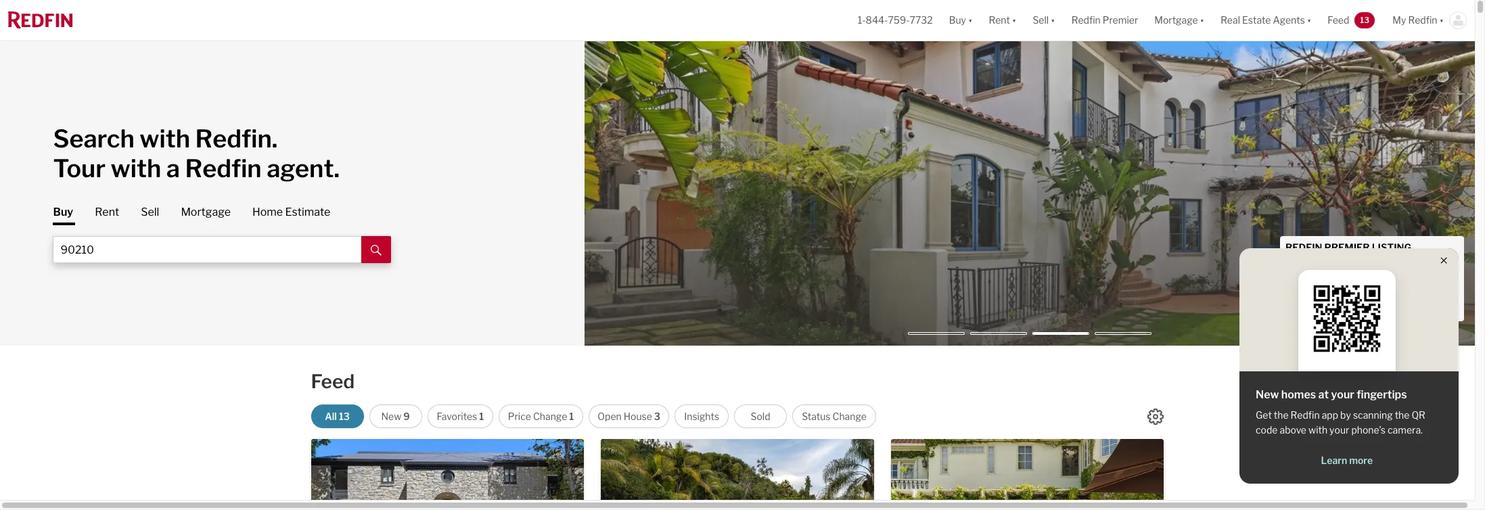 Task type: vqa. For each thing, say whether or not it's contained in the screenshot.
the left the •
no



Task type: describe. For each thing, give the bounding box(es) containing it.
with inside get the redfin app by scanning the qr code above with your phone's camera.
[[1309, 424, 1328, 436]]

view home link
[[1286, 288, 1459, 316]]

a
[[166, 154, 180, 183]]

get the redfin app by scanning the qr code above with your phone's camera.
[[1256, 409, 1426, 436]]

1-
[[858, 14, 866, 26]]

redfin inside search with redfin. tour with a redfin agent.
[[185, 154, 262, 183]]

agent.
[[267, 154, 340, 183]]

estate
[[1243, 14, 1271, 26]]

all
[[325, 411, 337, 422]]

at
[[1319, 388, 1329, 401]]

0 vertical spatial feed
[[1328, 14, 1350, 26]]

agents
[[1273, 14, 1305, 26]]

mortgage link
[[181, 205, 231, 220]]

844-
[[866, 14, 888, 26]]

all 13
[[325, 411, 350, 422]]

2 photo of 525 n hillcrest rd, beverly hills, ca 90210 image from the left
[[891, 439, 1164, 510]]

get
[[1256, 409, 1272, 421]]

open
[[598, 411, 622, 422]]

manhattan
[[1286, 259, 1330, 269]]

change for status
[[833, 411, 867, 422]]

1 inside price change option
[[569, 411, 574, 422]]

mortgage for mortgage ▾
[[1155, 14, 1198, 26]]

rent link
[[95, 205, 119, 220]]

favorites 1
[[437, 411, 484, 422]]

new 9
[[381, 411, 410, 422]]

Insights radio
[[675, 405, 729, 428]]

learn more
[[1322, 455, 1373, 466]]

status
[[802, 411, 831, 422]]

rent for rent
[[95, 206, 119, 219]]

sell for sell
[[141, 206, 159, 219]]

status change
[[802, 411, 867, 422]]

buy ▾ button
[[941, 0, 981, 41]]

Favorites radio
[[427, 405, 493, 428]]

mortgage ▾ button
[[1147, 0, 1213, 41]]

phone's
[[1352, 424, 1386, 436]]

sold
[[751, 411, 771, 422]]

redfin inside button
[[1072, 14, 1101, 26]]

manhattan beach, ca
[[1286, 259, 1359, 281]]

redfin
[[1286, 242, 1323, 254]]

sell ▾ button
[[1025, 0, 1064, 41]]

premier
[[1325, 242, 1370, 254]]

camera.
[[1388, 424, 1423, 436]]

tab list containing buy
[[53, 205, 425, 263]]

1 photo of 917 loma vista dr, beverly hills, ca 90210 image from the left
[[329, 439, 601, 510]]

insights
[[684, 411, 720, 422]]

open house 3
[[598, 411, 661, 422]]

ca
[[1286, 271, 1298, 281]]

rent ▾
[[989, 14, 1017, 26]]

app install qr code image
[[1310, 281, 1385, 357]]

Sold radio
[[734, 405, 787, 428]]

▾ for sell ▾
[[1051, 14, 1056, 26]]

code
[[1256, 424, 1278, 436]]

learn more link
[[1256, 454, 1439, 467]]

rent for rent ▾
[[989, 14, 1010, 26]]

real estate agents ▾ button
[[1213, 0, 1320, 41]]

1 photo of 626 foothill rd, beverly hills, ca 90210 image from the left
[[39, 439, 311, 510]]

0 vertical spatial your
[[1332, 388, 1355, 401]]

by
[[1341, 409, 1352, 421]]

13 inside 'all' option
[[339, 411, 350, 422]]

9
[[404, 411, 410, 422]]

home
[[1372, 295, 1401, 308]]

fingertips
[[1357, 388, 1407, 401]]

mortgage ▾
[[1155, 14, 1205, 26]]

sell ▾ button
[[1033, 0, 1056, 41]]

3 photo of 525 n hillcrest rd, beverly hills, ca 90210 image from the left
[[1164, 439, 1437, 510]]

redfin.
[[195, 124, 278, 154]]

redfin premier button
[[1064, 0, 1147, 41]]

my
[[1393, 14, 1407, 26]]

3
[[654, 411, 661, 422]]

Status Change radio
[[793, 405, 877, 428]]



Task type: locate. For each thing, give the bounding box(es) containing it.
1 right favorites at the bottom
[[479, 411, 484, 422]]

▾ inside rent ▾ dropdown button
[[1012, 14, 1017, 26]]

1 horizontal spatial 13
[[1361, 15, 1370, 25]]

redfin right my at the right top of the page
[[1409, 14, 1438, 26]]

1 vertical spatial 13
[[339, 411, 350, 422]]

1-844-759-7732
[[858, 14, 933, 26]]

▾
[[969, 14, 973, 26], [1012, 14, 1017, 26], [1051, 14, 1056, 26], [1200, 14, 1205, 26], [1308, 14, 1312, 26], [1440, 14, 1444, 26]]

2 the from the left
[[1395, 409, 1410, 421]]

buy ▾
[[949, 14, 973, 26]]

Price Change radio
[[499, 405, 583, 428]]

buy inside tab list
[[53, 206, 73, 219]]

1 horizontal spatial new
[[1256, 388, 1279, 401]]

submit search image
[[371, 245, 382, 256]]

redfin up above
[[1291, 409, 1320, 421]]

1 ▾ from the left
[[969, 14, 973, 26]]

option group containing all
[[311, 405, 877, 428]]

price change 1
[[508, 411, 574, 422]]

0 horizontal spatial 13
[[339, 411, 350, 422]]

redfin inside get the redfin app by scanning the qr code above with your phone's camera.
[[1291, 409, 1320, 421]]

buy left rent link
[[53, 206, 73, 219]]

rent ▾ button
[[989, 0, 1017, 41]]

redfin up mortgage link
[[185, 154, 262, 183]]

759-
[[888, 14, 910, 26]]

13 right 'all'
[[339, 411, 350, 422]]

3 photo of 626 foothill rd, beverly hills, ca 90210 image from the left
[[584, 439, 857, 510]]

rent left sell link
[[95, 206, 119, 219]]

real estate agents ▾ link
[[1221, 0, 1312, 41]]

1 inside the favorites option
[[479, 411, 484, 422]]

real
[[1221, 14, 1241, 26]]

new homes at your fingertips
[[1256, 388, 1407, 401]]

buy for buy
[[53, 206, 73, 219]]

0 vertical spatial sell
[[1033, 14, 1049, 26]]

City, Address, School, Agent, ZIP search field
[[53, 236, 362, 263]]

redfin
[[1072, 14, 1101, 26], [1409, 14, 1438, 26], [185, 154, 262, 183], [1291, 409, 1320, 421]]

redfin left premier
[[1072, 14, 1101, 26]]

tour
[[53, 154, 106, 183]]

feed right agents
[[1328, 14, 1350, 26]]

new
[[1256, 388, 1279, 401], [381, 411, 402, 422]]

photo of 626 foothill rd, beverly hills, ca 90210 image
[[39, 439, 311, 510], [311, 439, 584, 510], [584, 439, 857, 510]]

6 ▾ from the left
[[1440, 14, 1444, 26]]

sell inside sell ▾ dropdown button
[[1033, 14, 1049, 26]]

premier
[[1103, 14, 1139, 26]]

mortgage left real on the right top of page
[[1155, 14, 1198, 26]]

0 vertical spatial mortgage
[[1155, 14, 1198, 26]]

more
[[1350, 455, 1373, 466]]

1 the from the left
[[1274, 409, 1289, 421]]

1 horizontal spatial feed
[[1328, 14, 1350, 26]]

1 1 from the left
[[479, 411, 484, 422]]

buy for buy ▾
[[949, 14, 966, 26]]

house
[[624, 411, 652, 422]]

app
[[1322, 409, 1339, 421]]

change right status
[[833, 411, 867, 422]]

sell for sell ▾
[[1033, 14, 1049, 26]]

homes
[[1282, 388, 1317, 401]]

price
[[508, 411, 531, 422]]

option group
[[311, 405, 877, 428]]

rent inside dropdown button
[[989, 14, 1010, 26]]

redfin premier listing
[[1286, 242, 1412, 254]]

tab list
[[53, 205, 425, 263]]

search with redfin. tour with a redfin agent.
[[53, 124, 340, 183]]

rent right 'buy ▾'
[[989, 14, 1010, 26]]

learn
[[1322, 455, 1348, 466]]

1 horizontal spatial buy
[[949, 14, 966, 26]]

▾ inside mortgage ▾ dropdown button
[[1200, 14, 1205, 26]]

feed
[[1328, 14, 1350, 26], [311, 370, 355, 393]]

▾ right rent ▾
[[1051, 14, 1056, 26]]

mortgage up 'city, address, school, agent, zip' search field
[[181, 206, 231, 219]]

new up get
[[1256, 388, 1279, 401]]

qr
[[1412, 409, 1426, 421]]

New radio
[[369, 405, 422, 428]]

estimate
[[285, 206, 331, 219]]

buy link
[[53, 205, 73, 225]]

0 horizontal spatial 1
[[479, 411, 484, 422]]

$9,100,000
[[1400, 259, 1448, 269]]

2 1 from the left
[[569, 411, 574, 422]]

1 vertical spatial sell
[[141, 206, 159, 219]]

0 vertical spatial new
[[1256, 388, 1279, 401]]

5 ▾ from the left
[[1308, 14, 1312, 26]]

1 vertical spatial new
[[381, 411, 402, 422]]

your
[[1332, 388, 1355, 401], [1330, 424, 1350, 436]]

real estate agents ▾
[[1221, 14, 1312, 26]]

change inside price change option
[[533, 411, 567, 422]]

1 photo of 525 n hillcrest rd, beverly hills, ca 90210 image from the left
[[618, 439, 891, 510]]

rent ▾ button
[[981, 0, 1025, 41]]

buy ▾ button
[[949, 0, 973, 41]]

sell right rent link
[[141, 206, 159, 219]]

1 horizontal spatial change
[[833, 411, 867, 422]]

scanning
[[1354, 409, 1393, 421]]

▾ right agents
[[1308, 14, 1312, 26]]

0 horizontal spatial buy
[[53, 206, 73, 219]]

mortgage
[[1155, 14, 1198, 26], [181, 206, 231, 219]]

new left 9 on the bottom
[[381, 411, 402, 422]]

new inside radio
[[381, 411, 402, 422]]

7732
[[910, 14, 933, 26]]

your down "by"
[[1330, 424, 1350, 436]]

the
[[1274, 409, 1289, 421], [1395, 409, 1410, 421]]

3 ▾ from the left
[[1051, 14, 1056, 26]]

2 photo of 917 loma vista dr, beverly hills, ca 90210 image from the left
[[601, 439, 874, 510]]

1 horizontal spatial the
[[1395, 409, 1410, 421]]

photo of 917 loma vista dr, beverly hills, ca 90210 image
[[329, 439, 601, 510], [601, 439, 874, 510], [874, 439, 1147, 510]]

1 change from the left
[[533, 411, 567, 422]]

0 vertical spatial rent
[[989, 14, 1010, 26]]

2 ▾ from the left
[[1012, 14, 1017, 26]]

view
[[1344, 295, 1370, 308]]

your right "at"
[[1332, 388, 1355, 401]]

home estimate link
[[252, 205, 331, 220]]

0 vertical spatial buy
[[949, 14, 966, 26]]

1 left open
[[569, 411, 574, 422]]

sell link
[[141, 205, 159, 220]]

above
[[1280, 424, 1307, 436]]

the up camera.
[[1395, 409, 1410, 421]]

with
[[140, 124, 190, 154], [111, 154, 161, 183], [1309, 424, 1328, 436]]

redfin premier
[[1072, 14, 1139, 26]]

1 vertical spatial feed
[[311, 370, 355, 393]]

1 horizontal spatial rent
[[989, 14, 1010, 26]]

Open House radio
[[589, 405, 670, 428]]

▾ inside real estate agents ▾ link
[[1308, 14, 1312, 26]]

1 vertical spatial mortgage
[[181, 206, 231, 219]]

1
[[479, 411, 484, 422], [569, 411, 574, 422]]

my redfin ▾
[[1393, 14, 1444, 26]]

change
[[533, 411, 567, 422], [833, 411, 867, 422]]

▾ for buy ▾
[[969, 14, 973, 26]]

0 horizontal spatial rent
[[95, 206, 119, 219]]

mortgage inside dropdown button
[[1155, 14, 1198, 26]]

your inside get the redfin app by scanning the qr code above with your phone's camera.
[[1330, 424, 1350, 436]]

new for new homes at your fingertips
[[1256, 388, 1279, 401]]

home
[[252, 206, 283, 219]]

sell right rent ▾
[[1033, 14, 1049, 26]]

sell ▾
[[1033, 14, 1056, 26]]

mortgage ▾ button
[[1155, 0, 1205, 41]]

1 horizontal spatial mortgage
[[1155, 14, 1198, 26]]

0 horizontal spatial feed
[[311, 370, 355, 393]]

favorites
[[437, 411, 477, 422]]

0 horizontal spatial mortgage
[[181, 206, 231, 219]]

listing
[[1372, 242, 1412, 254]]

▾ inside sell ▾ dropdown button
[[1051, 14, 1056, 26]]

feed up 'all'
[[311, 370, 355, 393]]

change for price
[[533, 411, 567, 422]]

home estimate
[[252, 206, 331, 219]]

▾ for mortgage ▾
[[1200, 14, 1205, 26]]

▾ inside buy ▾ dropdown button
[[969, 14, 973, 26]]

rent inside tab list
[[95, 206, 119, 219]]

1-844-759-7732 link
[[858, 14, 933, 26]]

1 vertical spatial your
[[1330, 424, 1350, 436]]

buy inside dropdown button
[[949, 14, 966, 26]]

0 horizontal spatial the
[[1274, 409, 1289, 421]]

change inside status change option
[[833, 411, 867, 422]]

1 horizontal spatial 1
[[569, 411, 574, 422]]

▾ for rent ▾
[[1012, 14, 1017, 26]]

buy
[[949, 14, 966, 26], [53, 206, 73, 219]]

2 change from the left
[[833, 411, 867, 422]]

beach,
[[1332, 259, 1359, 269]]

photo of 525 n hillcrest rd, beverly hills, ca 90210 image
[[618, 439, 891, 510], [891, 439, 1164, 510], [1164, 439, 1437, 510]]

0 horizontal spatial sell
[[141, 206, 159, 219]]

▾ left rent ▾
[[969, 14, 973, 26]]

13 left my at the right top of the page
[[1361, 15, 1370, 25]]

view home
[[1344, 295, 1401, 308]]

search
[[53, 124, 135, 154]]

1 vertical spatial buy
[[53, 206, 73, 219]]

4 ▾ from the left
[[1200, 14, 1205, 26]]

1 horizontal spatial sell
[[1033, 14, 1049, 26]]

0 horizontal spatial change
[[533, 411, 567, 422]]

▾ right my at the right top of the page
[[1440, 14, 1444, 26]]

sell
[[1033, 14, 1049, 26], [141, 206, 159, 219]]

13
[[1361, 15, 1370, 25], [339, 411, 350, 422]]

All radio
[[311, 405, 364, 428]]

0 horizontal spatial new
[[381, 411, 402, 422]]

the right get
[[1274, 409, 1289, 421]]

new for new 9
[[381, 411, 402, 422]]

mortgage for mortgage
[[181, 206, 231, 219]]

2 photo of 626 foothill rd, beverly hills, ca 90210 image from the left
[[311, 439, 584, 510]]

1 vertical spatial rent
[[95, 206, 119, 219]]

change right price
[[533, 411, 567, 422]]

▾ left 'sell ▾' at the right of the page
[[1012, 14, 1017, 26]]

▾ left real on the right top of page
[[1200, 14, 1205, 26]]

3 photo of 917 loma vista dr, beverly hills, ca 90210 image from the left
[[874, 439, 1147, 510]]

0 vertical spatial 13
[[1361, 15, 1370, 25]]

buy right 7732
[[949, 14, 966, 26]]



